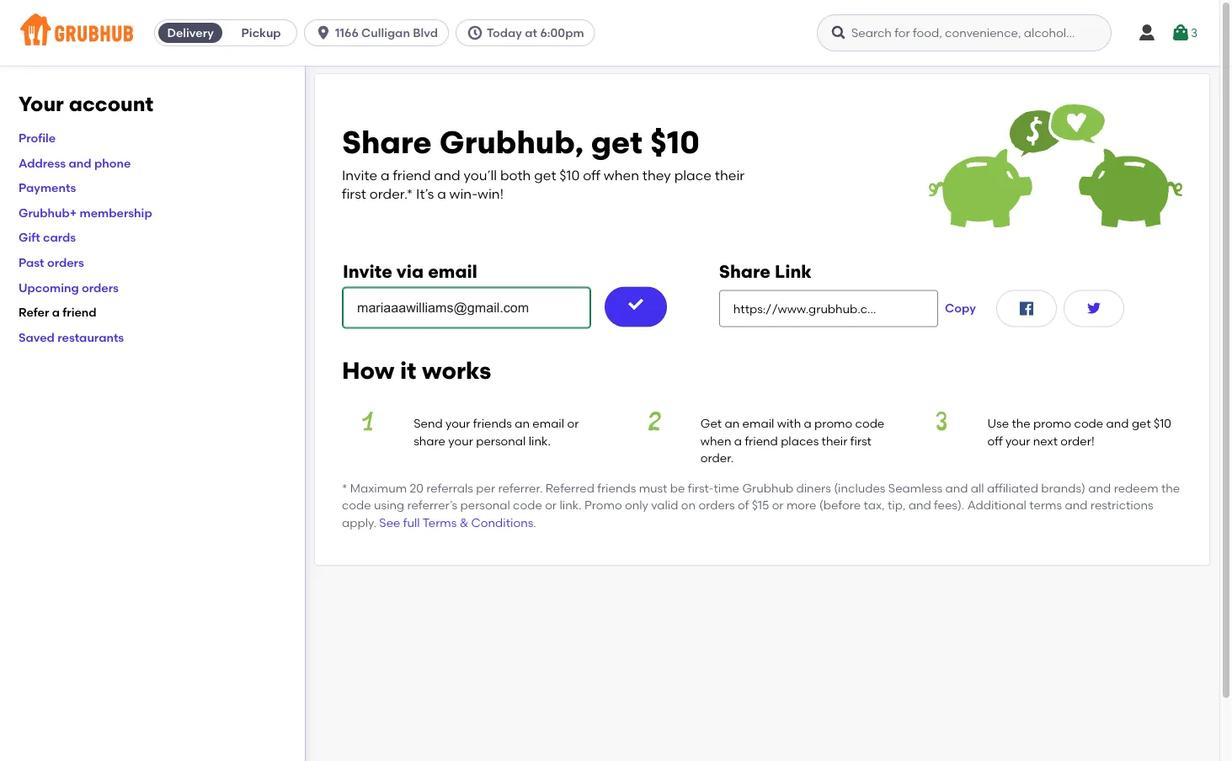 Task type: locate. For each thing, give the bounding box(es) containing it.
* maximum 20 referrals per referrer. referred friends must be first-time grubhub diners (includes seamless and all affiliated brands) and redeem the code using referrer's personal code or link. promo only valid on orders of $15 or more (before tax, tip, and fees). additional terms and restrictions apply.
[[342, 481, 1180, 530]]

email up referred
[[533, 417, 564, 431]]

time
[[714, 481, 740, 496]]

share link
[[719, 261, 812, 282]]

$10 up the redeem
[[1154, 417, 1172, 431]]

0 horizontal spatial off
[[583, 167, 601, 183]]

1 horizontal spatial their
[[822, 434, 848, 448]]

step 3 image
[[916, 412, 967, 431]]

svg image left "3" button
[[1137, 23, 1157, 43]]

orders for upcoming orders
[[82, 280, 119, 295]]

0 horizontal spatial share
[[342, 124, 432, 161]]

svg image
[[1137, 23, 1157, 43], [315, 24, 332, 41]]

phone
[[94, 156, 131, 170]]

1 horizontal spatial off
[[988, 434, 1003, 448]]

friend down the "with"
[[745, 434, 778, 448]]

step 2 image
[[629, 412, 681, 431]]

and up fees).
[[946, 481, 968, 496]]

Enter your friend's email email field
[[343, 288, 590, 328]]

1 vertical spatial get
[[534, 167, 556, 183]]

an right get on the right bottom of page
[[725, 417, 740, 431]]

1 vertical spatial friend
[[63, 305, 97, 320]]

seamless
[[889, 481, 943, 496]]

1 horizontal spatial friends
[[598, 481, 636, 496]]

when
[[604, 167, 639, 183], [701, 434, 732, 448]]

share up order.*
[[342, 124, 432, 161]]

0 vertical spatial friend
[[393, 167, 431, 183]]

additional
[[968, 498, 1027, 513]]

orders up refer a friend
[[82, 280, 119, 295]]

address and phone
[[19, 156, 131, 170]]

1 vertical spatial link.
[[560, 498, 582, 513]]

off
[[583, 167, 601, 183], [988, 434, 1003, 448]]

get up the redeem
[[1132, 417, 1151, 431]]

see full terms & conditions link
[[379, 516, 533, 530]]

delivery
[[167, 26, 214, 40]]

$15
[[752, 498, 769, 513]]

your down use on the right of page
[[1006, 434, 1031, 448]]

1166
[[335, 26, 359, 40]]

2 vertical spatial friend
[[745, 434, 778, 448]]

1 promo from the left
[[815, 417, 853, 431]]

1 horizontal spatial first
[[851, 434, 872, 448]]

2 vertical spatial $10
[[1154, 417, 1172, 431]]

friend inside "get an email with a promo code when a friend places their first order."
[[745, 434, 778, 448]]

step 1 image
[[342, 412, 394, 431]]

using
[[374, 498, 405, 513]]

0 vertical spatial link.
[[529, 434, 551, 448]]

code up order!
[[1075, 417, 1104, 431]]

code up (includes
[[856, 417, 885, 431]]

with
[[777, 417, 801, 431]]

personal inside send your friends an email or share your personal link.
[[476, 434, 526, 448]]

2 horizontal spatial email
[[743, 417, 775, 431]]

svg image inside 1166 culligan blvd button
[[315, 24, 332, 41]]

1166 culligan blvd button
[[304, 19, 456, 46]]

0 horizontal spatial their
[[715, 167, 745, 183]]

order.
[[701, 451, 734, 465]]

get right both
[[534, 167, 556, 183]]

get up they
[[591, 124, 643, 161]]

off down use on the right of page
[[988, 434, 1003, 448]]

orders
[[47, 255, 84, 270], [82, 280, 119, 295], [699, 498, 735, 513]]

invite up order.*
[[342, 167, 378, 183]]

2 horizontal spatial friend
[[745, 434, 778, 448]]

all
[[971, 481, 985, 496]]

and up restrictions
[[1089, 481, 1111, 496]]

code up the apply.
[[342, 498, 371, 513]]

off inside use the promo code and get $10 off your next order!
[[988, 434, 1003, 448]]

send
[[414, 417, 443, 431]]

invite left via on the top
[[343, 261, 392, 282]]

(includes
[[834, 481, 886, 496]]

1 vertical spatial personal
[[460, 498, 510, 513]]

you'll
[[464, 167, 497, 183]]

2 horizontal spatial get
[[1132, 417, 1151, 431]]

payments
[[19, 181, 76, 195]]

restaurants
[[57, 330, 124, 345]]

0 horizontal spatial or
[[545, 498, 557, 513]]

share for link
[[719, 261, 771, 282]]

0 horizontal spatial when
[[604, 167, 639, 183]]

0 vertical spatial friends
[[473, 417, 512, 431]]

1 horizontal spatial the
[[1162, 481, 1180, 496]]

saved restaurants
[[19, 330, 124, 345]]

0 vertical spatial invite
[[342, 167, 378, 183]]

1 vertical spatial their
[[822, 434, 848, 448]]

promo inside use the promo code and get $10 off your next order!
[[1034, 417, 1072, 431]]

past orders link
[[19, 255, 84, 270]]

0 horizontal spatial promo
[[815, 417, 853, 431]]

code
[[856, 417, 885, 431], [1075, 417, 1104, 431], [342, 498, 371, 513], [513, 498, 542, 513]]

it
[[400, 356, 417, 384]]

refer a friend
[[19, 305, 97, 320]]

personal up per
[[476, 434, 526, 448]]

or up referred
[[567, 417, 579, 431]]

2 an from the left
[[725, 417, 740, 431]]

or right $15
[[772, 498, 784, 513]]

a right the "with"
[[804, 417, 812, 431]]

1 vertical spatial when
[[701, 434, 732, 448]]

email
[[428, 261, 477, 282], [533, 417, 564, 431], [743, 417, 775, 431]]

link. up referrer. at left
[[529, 434, 551, 448]]

first left order.*
[[342, 186, 366, 202]]

copy button
[[938, 290, 983, 327]]

the
[[1012, 417, 1031, 431], [1162, 481, 1180, 496]]

email inside send your friends an email or share your personal link.
[[533, 417, 564, 431]]

places
[[781, 434, 819, 448]]

invite via email
[[343, 261, 477, 282]]

3
[[1191, 26, 1198, 40]]

affiliated
[[987, 481, 1039, 496]]

1 vertical spatial the
[[1162, 481, 1180, 496]]

of
[[738, 498, 749, 513]]

svg image left 1166
[[315, 24, 332, 41]]

0 vertical spatial first
[[342, 186, 366, 202]]

when left they
[[604, 167, 639, 183]]

today at 6:00pm button
[[456, 19, 602, 46]]

their
[[715, 167, 745, 183], [822, 434, 848, 448]]

1 vertical spatial share
[[719, 261, 771, 282]]

account
[[69, 92, 153, 116]]

1166 culligan blvd
[[335, 26, 438, 40]]

membership
[[80, 206, 152, 220]]

0 vertical spatial share
[[342, 124, 432, 161]]

0 vertical spatial $10
[[650, 124, 700, 161]]

0 horizontal spatial get
[[534, 167, 556, 183]]

and down brands)
[[1065, 498, 1088, 513]]

code down referrer. at left
[[513, 498, 542, 513]]

1 vertical spatial friends
[[598, 481, 636, 496]]

email left the "with"
[[743, 417, 775, 431]]

friends inside send your friends an email or share your personal link.
[[473, 417, 512, 431]]

the right the redeem
[[1162, 481, 1180, 496]]

2 vertical spatial orders
[[699, 498, 735, 513]]

profile
[[19, 131, 56, 145]]

1 an from the left
[[515, 417, 530, 431]]

1 vertical spatial orders
[[82, 280, 119, 295]]

share grubhub and save image
[[929, 101, 1183, 228]]

get
[[591, 124, 643, 161], [534, 167, 556, 183], [1132, 417, 1151, 431]]

1 horizontal spatial when
[[701, 434, 732, 448]]

on
[[681, 498, 696, 513]]

2 vertical spatial get
[[1132, 417, 1151, 431]]

2 horizontal spatial $10
[[1154, 417, 1172, 431]]

0 vertical spatial the
[[1012, 417, 1031, 431]]

0 vertical spatial personal
[[476, 434, 526, 448]]

the right use on the right of page
[[1012, 417, 1031, 431]]

your
[[19, 92, 64, 116]]

personal
[[476, 434, 526, 448], [460, 498, 510, 513]]

1 vertical spatial first
[[851, 434, 872, 448]]

link. down referred
[[560, 498, 582, 513]]

first up (includes
[[851, 434, 872, 448]]

friends
[[473, 417, 512, 431], [598, 481, 636, 496]]

blvd
[[413, 26, 438, 40]]

their inside "get an email with a promo code when a friend places their first order."
[[822, 434, 848, 448]]

referrer's
[[407, 498, 458, 513]]

1 horizontal spatial get
[[591, 124, 643, 161]]

0 vertical spatial off
[[583, 167, 601, 183]]

svg image
[[1171, 23, 1191, 43], [467, 24, 484, 41], [831, 24, 847, 41], [626, 294, 646, 315], [1017, 298, 1037, 319], [1084, 298, 1104, 319]]

payments link
[[19, 181, 76, 195]]

cards
[[43, 230, 76, 245]]

0 horizontal spatial $10
[[560, 167, 580, 183]]

share inside share grubhub, get $10 invite a friend and you'll both get $10 off when they place their first order.* it's a win-win!
[[342, 124, 432, 161]]

friend up it's
[[393, 167, 431, 183]]

and up the redeem
[[1107, 417, 1129, 431]]

main navigation navigation
[[0, 0, 1220, 66]]

see full terms & conditions .
[[379, 516, 536, 530]]

Search for food, convenience, alcohol... search field
[[817, 14, 1112, 51]]

fees).
[[934, 498, 965, 513]]

$10 inside use the promo code and get $10 off your next order!
[[1154, 417, 1172, 431]]

promo
[[815, 417, 853, 431], [1034, 417, 1072, 431]]

personal down per
[[460, 498, 510, 513]]

0 horizontal spatial the
[[1012, 417, 1031, 431]]

share for grubhub,
[[342, 124, 432, 161]]

pickup
[[241, 26, 281, 40]]

invite inside share grubhub, get $10 invite a friend and you'll both get $10 off when they place their first order.* it's a win-win!
[[342, 167, 378, 183]]

link. inside * maximum 20 referrals per referrer. referred friends must be first-time grubhub diners (includes seamless and all affiliated brands) and redeem the code using referrer's personal code or link. promo only valid on orders of $15 or more (before tax, tip, and fees). additional terms and restrictions apply.
[[560, 498, 582, 513]]

email inside "get an email with a promo code when a friend places their first order."
[[743, 417, 775, 431]]

1 horizontal spatial an
[[725, 417, 740, 431]]

place
[[674, 167, 712, 183]]

$10 up "place"
[[650, 124, 700, 161]]

a
[[381, 167, 390, 183], [437, 186, 446, 202], [52, 305, 60, 320], [804, 417, 812, 431], [734, 434, 742, 448]]

0 horizontal spatial svg image
[[315, 24, 332, 41]]

2 promo from the left
[[1034, 417, 1072, 431]]

1 horizontal spatial promo
[[1034, 417, 1072, 431]]

redeem
[[1114, 481, 1159, 496]]

diners
[[796, 481, 831, 496]]

None text field
[[719, 290, 938, 327]]

svg image inside "3" button
[[1171, 23, 1191, 43]]

and up win- in the top left of the page
[[434, 167, 460, 183]]

your
[[446, 417, 470, 431], [448, 434, 473, 448], [1006, 434, 1031, 448]]

grubhub+ membership
[[19, 206, 152, 220]]

share left link
[[719, 261, 771, 282]]

email up enter your friend's email email field in the top of the page
[[428, 261, 477, 282]]

invite
[[342, 167, 378, 183], [343, 261, 392, 282]]

1 horizontal spatial or
[[567, 417, 579, 431]]

when up the "order."
[[701, 434, 732, 448]]

1 horizontal spatial friend
[[393, 167, 431, 183]]

orders down time
[[699, 498, 735, 513]]

0 horizontal spatial email
[[428, 261, 477, 282]]

promo up next
[[1034, 417, 1072, 431]]

friends down works
[[473, 417, 512, 431]]

0 vertical spatial when
[[604, 167, 639, 183]]

1 horizontal spatial email
[[533, 417, 564, 431]]

off left they
[[583, 167, 601, 183]]

orders up the upcoming orders
[[47, 255, 84, 270]]

0 horizontal spatial friends
[[473, 417, 512, 431]]

0 horizontal spatial an
[[515, 417, 530, 431]]

1 horizontal spatial share
[[719, 261, 771, 282]]

first inside "get an email with a promo code when a friend places their first order."
[[851, 434, 872, 448]]

share
[[342, 124, 432, 161], [719, 261, 771, 282]]

full
[[403, 516, 420, 530]]

their right places
[[822, 434, 848, 448]]

when inside "get an email with a promo code when a friend places their first order."
[[701, 434, 732, 448]]

an inside send your friends an email or share your personal link.
[[515, 417, 530, 431]]

1 vertical spatial off
[[988, 434, 1003, 448]]

use
[[988, 417, 1009, 431]]

how
[[342, 356, 395, 384]]

both
[[500, 167, 531, 183]]

1 horizontal spatial link.
[[560, 498, 582, 513]]

a up order.*
[[381, 167, 390, 183]]

$10 right both
[[560, 167, 580, 183]]

0 vertical spatial orders
[[47, 255, 84, 270]]

or down referred
[[545, 498, 557, 513]]

brands)
[[1041, 481, 1086, 496]]

friends up promo
[[598, 481, 636, 496]]

0 horizontal spatial link.
[[529, 434, 551, 448]]

friend up saved restaurants link
[[63, 305, 97, 320]]

an up referrer. at left
[[515, 417, 530, 431]]

0 horizontal spatial first
[[342, 186, 366, 202]]

their right "place"
[[715, 167, 745, 183]]

0 vertical spatial their
[[715, 167, 745, 183]]

promo up places
[[815, 417, 853, 431]]



Task type: vqa. For each thing, say whether or not it's contained in the screenshot.
the get within The Use The Promo Code And Get $10 Off Your Next Order!
yes



Task type: describe. For each thing, give the bounding box(es) containing it.
send your friends an email or share your personal link.
[[414, 417, 579, 448]]

email for get an email with a promo code when a friend places their first order.
[[743, 417, 775, 431]]

how it works
[[342, 356, 491, 384]]

valid
[[651, 498, 679, 513]]

past orders
[[19, 255, 84, 270]]

terms
[[1030, 498, 1062, 513]]

0 horizontal spatial friend
[[63, 305, 97, 320]]

your inside use the promo code and get $10 off your next order!
[[1006, 434, 1031, 448]]

pickup button
[[226, 19, 297, 46]]

an inside "get an email with a promo code when a friend places their first order."
[[725, 417, 740, 431]]

get
[[701, 417, 722, 431]]

gift cards link
[[19, 230, 76, 245]]

1 horizontal spatial $10
[[650, 124, 700, 161]]

must
[[639, 481, 667, 496]]

restrictions
[[1091, 498, 1154, 513]]

a up time
[[734, 434, 742, 448]]

be
[[670, 481, 685, 496]]

it's
[[416, 186, 434, 202]]

and inside use the promo code and get $10 off your next order!
[[1107, 417, 1129, 431]]

works
[[422, 356, 491, 384]]

svg image inside 'today at 6:00pm' button
[[467, 24, 484, 41]]

and left phone
[[69, 156, 91, 170]]

next
[[1033, 434, 1058, 448]]

or inside send your friends an email or share your personal link.
[[567, 417, 579, 431]]

personal inside * maximum 20 referrals per referrer. referred friends must be first-time grubhub diners (includes seamless and all affiliated brands) and redeem the code using referrer's personal code or link. promo only valid on orders of $15 or more (before tax, tip, and fees). additional terms and restrictions apply.
[[460, 498, 510, 513]]

refer
[[19, 305, 49, 320]]

0 vertical spatial get
[[591, 124, 643, 161]]

off inside share grubhub, get $10 invite a friend and you'll both get $10 off when they place their first order.* it's a win-win!
[[583, 167, 601, 183]]

orders inside * maximum 20 referrals per referrer. referred friends must be first-time grubhub diners (includes seamless and all affiliated brands) and redeem the code using referrer's personal code or link. promo only valid on orders of $15 or more (before tax, tip, and fees). additional terms and restrictions apply.
[[699, 498, 735, 513]]

grubhub+
[[19, 206, 77, 220]]

share
[[414, 434, 446, 448]]

tax,
[[864, 498, 885, 513]]

share grubhub, get $10 invite a friend and you'll both get $10 off when they place their first order.* it's a win-win!
[[342, 124, 745, 202]]

saved
[[19, 330, 55, 345]]

your right share
[[448, 434, 473, 448]]

referrals
[[426, 481, 473, 496]]

win-
[[449, 186, 478, 202]]

when inside share grubhub, get $10 invite a friend and you'll both get $10 off when they place their first order.* it's a win-win!
[[604, 167, 639, 183]]

promo inside "get an email with a promo code when a friend places their first order."
[[815, 417, 853, 431]]

grubhub+ membership link
[[19, 206, 152, 220]]

6:00pm
[[540, 26, 584, 40]]

&
[[460, 516, 469, 530]]

referrer.
[[498, 481, 543, 496]]

email for invite via email
[[428, 261, 477, 282]]

link
[[775, 261, 812, 282]]

1 horizontal spatial svg image
[[1137, 23, 1157, 43]]

address and phone link
[[19, 156, 131, 170]]

culligan
[[361, 26, 410, 40]]

the inside use the promo code and get $10 off your next order!
[[1012, 417, 1031, 431]]

today
[[487, 26, 522, 40]]

today at 6:00pm
[[487, 26, 584, 40]]

see
[[379, 516, 401, 530]]

upcoming orders link
[[19, 280, 119, 295]]

per
[[476, 481, 495, 496]]

profile link
[[19, 131, 56, 145]]

code inside "get an email with a promo code when a friend places their first order."
[[856, 417, 885, 431]]

saved restaurants link
[[19, 330, 124, 345]]

(before
[[820, 498, 861, 513]]

get inside use the promo code and get $10 off your next order!
[[1132, 417, 1151, 431]]

orders for past orders
[[47, 255, 84, 270]]

first inside share grubhub, get $10 invite a friend and you'll both get $10 off when they place their first order.* it's a win-win!
[[342, 186, 366, 202]]

get an email with a promo code when a friend places their first order.
[[701, 417, 885, 465]]

at
[[525, 26, 537, 40]]

gift
[[19, 230, 40, 245]]

past
[[19, 255, 44, 270]]

gift cards
[[19, 230, 76, 245]]

and inside share grubhub, get $10 invite a friend and you'll both get $10 off when they place their first order.* it's a win-win!
[[434, 167, 460, 183]]

grubhub,
[[439, 124, 584, 161]]

copy
[[945, 301, 976, 316]]

use the promo code and get $10 off your next order!
[[988, 417, 1172, 448]]

referred
[[546, 481, 595, 496]]

maximum
[[350, 481, 407, 496]]

delivery button
[[155, 19, 226, 46]]

conditions
[[471, 516, 533, 530]]

promo
[[585, 498, 622, 513]]

link. inside send your friends an email or share your personal link.
[[529, 434, 551, 448]]

friend inside share grubhub, get $10 invite a friend and you'll both get $10 off when they place their first order.* it's a win-win!
[[393, 167, 431, 183]]

grubhub
[[742, 481, 794, 496]]

their inside share grubhub, get $10 invite a friend and you'll both get $10 off when they place their first order.* it's a win-win!
[[715, 167, 745, 183]]

upcoming
[[19, 280, 79, 295]]

.
[[533, 516, 536, 530]]

terms
[[423, 516, 457, 530]]

apply.
[[342, 516, 377, 530]]

via
[[397, 261, 424, 282]]

upcoming orders
[[19, 280, 119, 295]]

order!
[[1061, 434, 1095, 448]]

the inside * maximum 20 referrals per referrer. referred friends must be first-time grubhub diners (includes seamless and all affiliated brands) and redeem the code using referrer's personal code or link. promo only valid on orders of $15 or more (before tax, tip, and fees). additional terms and restrictions apply.
[[1162, 481, 1180, 496]]

*
[[342, 481, 347, 496]]

order.*
[[370, 186, 413, 202]]

code inside use the promo code and get $10 off your next order!
[[1075, 417, 1104, 431]]

1 vertical spatial invite
[[343, 261, 392, 282]]

1 vertical spatial $10
[[560, 167, 580, 183]]

20
[[410, 481, 424, 496]]

your right send
[[446, 417, 470, 431]]

2 horizontal spatial or
[[772, 498, 784, 513]]

a right refer
[[52, 305, 60, 320]]

a right it's
[[437, 186, 446, 202]]

more
[[787, 498, 817, 513]]

friends inside * maximum 20 referrals per referrer. referred friends must be first-time grubhub diners (includes seamless and all affiliated brands) and redeem the code using referrer's personal code or link. promo only valid on orders of $15 or more (before tax, tip, and fees). additional terms and restrictions apply.
[[598, 481, 636, 496]]

and down seamless at the bottom of page
[[909, 498, 931, 513]]



